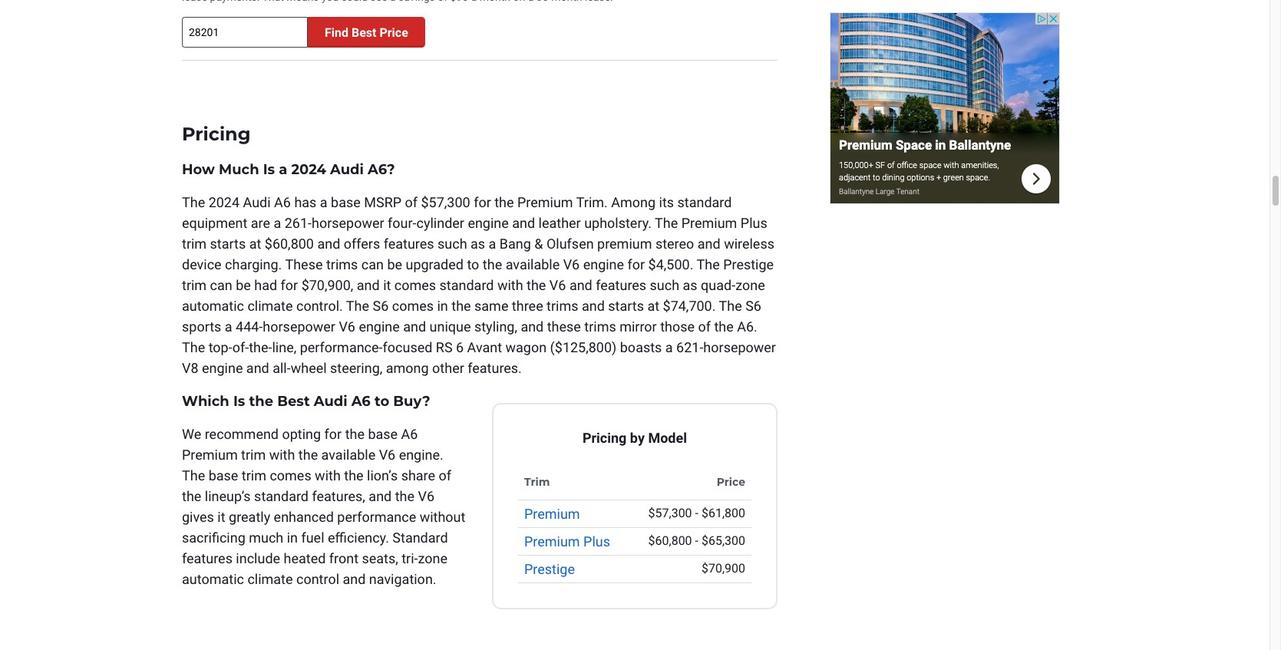 Task type: vqa. For each thing, say whether or not it's contained in the screenshot.
8.8
no



Task type: describe. For each thing, give the bounding box(es) containing it.
1 vertical spatial best
[[277, 393, 310, 410]]

msrp
[[364, 194, 402, 210]]

available inside the 2024 audi a6 has a base msrp of $57,300 for the premium trim. among its standard equipment are a 261-horsepower four-cylinder engine and leather upholstery. the premium plus trim starts at $60,800 and offers features such as a bang & olufsen premium stereo and wireless device charging. these trims can be upgraded to the available v6 engine for $4,500. the prestige trim can be had for $70,900, and it comes standard with the v6 and features such as quad-zone automatic climate control. the s6 comes in the same three trims and starts at $74,700. the s6 sports a 444-horsepower v6 engine and unique styling, and these trims mirror those of the a6. the top-of-the-line, performance-focused rs 6 avant wagon ($125,800) boasts a 621-horsepower v8 engine and all-wheel steering, among other features.
[[506, 256, 560, 273]]

2 horizontal spatial trims
[[584, 319, 616, 335]]

these
[[547, 319, 581, 335]]

equipment
[[182, 215, 247, 231]]

it inside we recommend opting for the base a6 premium trim with the available v6 engine. the base trim comes with the lion's share of the lineup's standard features, and the v6 gives it greatly enhanced performance without sacrificing much in fuel efficiency. standard features include heated front seats, tri-zone automatic climate control and navigation.
[[218, 509, 225, 525]]

device
[[182, 256, 222, 273]]

other
[[432, 360, 464, 376]]

much
[[219, 161, 259, 178]]

engine down the premium
[[583, 256, 624, 273]]

the 2024 audi a6 has a base msrp of $57,300 for the premium trim. among its standard equipment are a 261-horsepower four-cylinder engine and leather upholstery. the premium plus trim starts at $60,800 and offers features such as a bang & olufsen premium stereo and wireless device charging. these trims can be upgraded to the available v6 engine for $4,500. the prestige trim can be had for $70,900, and it comes standard with the v6 and features such as quad-zone automatic climate control. the s6 comes in the same three trims and starts at $74,700. the s6 sports a 444-horsepower v6 engine and unique styling, and these trims mirror those of the a6. the top-of-the-line, performance-focused rs 6 avant wagon ($125,800) boasts a 621-horsepower v8 engine and all-wheel steering, among other features.
[[182, 194, 776, 376]]

wagon
[[506, 339, 547, 355]]

premium plus link
[[524, 531, 610, 552]]

the up equipment
[[182, 194, 205, 210]]

0 vertical spatial standard
[[677, 194, 732, 210]]

pricing for pricing
[[182, 123, 251, 145]]

same
[[474, 298, 508, 314]]

heated
[[284, 550, 326, 567]]

0 vertical spatial as
[[471, 236, 485, 252]]

engine up focused
[[359, 319, 400, 335]]

($125,800)
[[550, 339, 617, 355]]

and down front
[[343, 571, 366, 587]]

top-
[[209, 339, 232, 355]]

which is the best audi a6 to buy?
[[182, 393, 430, 410]]

opting
[[282, 426, 321, 442]]

greatly
[[229, 509, 270, 525]]

of inside we recommend opting for the base a6 premium trim with the available v6 engine. the base trim comes with the lion's share of the lineup's standard features, and the v6 gives it greatly enhanced performance without sacrificing much in fuel efficiency. standard features include heated front seats, tri-zone automatic climate control and navigation.
[[439, 468, 451, 484]]

1 horizontal spatial with
[[315, 468, 341, 484]]

trim down device
[[182, 277, 207, 293]]

2 horizontal spatial features
[[596, 277, 646, 293]]

control
[[296, 571, 339, 587]]

price inside find best price button
[[380, 25, 408, 40]]

four-
[[388, 215, 416, 231]]

1 horizontal spatial as
[[683, 277, 698, 293]]

wheel
[[291, 360, 327, 376]]

pricing for pricing by model
[[583, 430, 627, 446]]

sports
[[182, 319, 221, 335]]

$60,800 inside the 2024 audi a6 has a base msrp of $57,300 for the premium trim. among its standard equipment are a 261-horsepower four-cylinder engine and leather upholstery. the premium plus trim starts at $60,800 and offers features such as a bang & olufsen premium stereo and wireless device charging. these trims can be upgraded to the available v6 engine for $4,500. the prestige trim can be had for $70,900, and it comes standard with the v6 and features such as quad-zone automatic climate control. the s6 comes in the same three trims and starts at $74,700. the s6 sports a 444-horsepower v6 engine and unique styling, and these trims mirror those of the a6. the top-of-the-line, performance-focused rs 6 avant wagon ($125,800) boasts a 621-horsepower v8 engine and all-wheel steering, among other features.
[[265, 236, 314, 252]]

without
[[420, 509, 466, 525]]

the down its
[[655, 215, 678, 231]]

how much is a 2024 audi a6?
[[182, 161, 395, 178]]

charging.
[[225, 256, 282, 273]]

line,
[[272, 339, 296, 355]]

1 vertical spatial at
[[647, 298, 659, 314]]

these
[[285, 256, 323, 273]]

$74,700.
[[663, 298, 716, 314]]

v6 down the "share"
[[418, 488, 435, 504]]

a6?
[[368, 161, 395, 178]]

1 vertical spatial is
[[233, 393, 245, 410]]

share
[[401, 468, 435, 484]]

ZIP Code text field
[[182, 17, 308, 48]]

v6 down olufsen
[[563, 256, 580, 273]]

the up features,
[[344, 468, 364, 484]]

performance
[[337, 509, 416, 525]]

the down the "share"
[[395, 488, 415, 504]]

the right 'opting'
[[345, 426, 365, 442]]

1 vertical spatial to
[[375, 393, 389, 410]]

three
[[512, 298, 543, 314]]

premium up stereo
[[681, 215, 737, 231]]

among
[[386, 360, 429, 376]]

quad-
[[701, 277, 736, 293]]

lion's
[[367, 468, 398, 484]]

had
[[254, 277, 277, 293]]

avant
[[467, 339, 502, 355]]

$70,900
[[702, 561, 745, 576]]

of-
[[232, 339, 249, 355]]

how
[[182, 161, 215, 178]]

- for premium plus
[[695, 534, 699, 548]]

its
[[659, 194, 674, 210]]

a6 inside we recommend opting for the base a6 premium trim with the available v6 engine. the base trim comes with the lion's share of the lineup's standard features, and the v6 gives it greatly enhanced performance without sacrificing much in fuel efficiency. standard features include heated front seats, tri-zone automatic climate control and navigation.
[[401, 426, 418, 442]]

the up the quad-
[[697, 256, 720, 273]]

and up '($125,800)'
[[582, 298, 605, 314]]

1 horizontal spatial $57,300
[[648, 506, 692, 521]]

for inside we recommend opting for the base a6 premium trim with the available v6 engine. the base trim comes with the lion's share of the lineup's standard features, and the v6 gives it greatly enhanced performance without sacrificing much in fuel efficiency. standard features include heated front seats, tri-zone automatic climate control and navigation.
[[324, 426, 342, 442]]

2 vertical spatial audi
[[314, 393, 347, 410]]

2 vertical spatial base
[[209, 468, 238, 484]]

those
[[660, 319, 695, 335]]

the-
[[249, 339, 272, 355]]

1 vertical spatial standard
[[440, 277, 494, 293]]

automatic inside we recommend opting for the base a6 premium trim with the available v6 engine. the base trim comes with the lion's share of the lineup's standard features, and the v6 gives it greatly enhanced performance without sacrificing much in fuel efficiency. standard features include heated front seats, tri-zone automatic climate control and navigation.
[[182, 571, 244, 587]]

0 vertical spatial is
[[263, 161, 275, 178]]

lineup's
[[205, 488, 251, 504]]

1 vertical spatial can
[[210, 277, 232, 293]]

the down 'opting'
[[298, 447, 318, 463]]

1 horizontal spatial $60,800
[[648, 534, 692, 548]]

offers
[[344, 236, 380, 252]]

$57,300 inside the 2024 audi a6 has a base msrp of $57,300 for the premium trim. among its standard equipment are a 261-horsepower four-cylinder engine and leather upholstery. the premium plus trim starts at $60,800 and offers features such as a bang & olufsen premium stereo and wireless device charging. these trims can be upgraded to the available v6 engine for $4,500. the prestige trim can be had for $70,900, and it comes standard with the v6 and features such as quad-zone automatic climate control. the s6 comes in the same three trims and starts at $74,700. the s6 sports a 444-horsepower v6 engine and unique styling, and these trims mirror those of the a6. the top-of-the-line, performance-focused rs 6 avant wagon ($125,800) boasts a 621-horsepower v8 engine and all-wheel steering, among other features.
[[421, 194, 470, 210]]

2 s6 from the left
[[746, 298, 761, 314]]

all-
[[273, 360, 291, 376]]

boasts
[[620, 339, 662, 355]]

v6 up these
[[550, 277, 566, 293]]

steering,
[[330, 360, 383, 376]]

leather
[[539, 215, 581, 231]]

unique
[[430, 319, 471, 335]]

premium down premium link
[[524, 533, 580, 550]]

a left 444-
[[225, 319, 232, 335]]

trim up device
[[182, 236, 207, 252]]

and up bang
[[512, 215, 535, 231]]

wireless
[[724, 236, 774, 252]]

2 horizontal spatial of
[[698, 319, 711, 335]]

available inside we recommend opting for the base a6 premium trim with the available v6 engine. the base trim comes with the lion's share of the lineup's standard features, and the v6 gives it greatly enhanced performance without sacrificing much in fuel efficiency. standard features include heated front seats, tri-zone automatic climate control and navigation.
[[321, 447, 376, 463]]

among
[[611, 194, 656, 210]]

premium plus
[[524, 533, 610, 550]]

$70,900,
[[301, 277, 353, 293]]

2 vertical spatial horsepower
[[703, 339, 776, 355]]

0 horizontal spatial at
[[249, 236, 261, 252]]

the down the quad-
[[719, 298, 742, 314]]

444-
[[236, 319, 263, 335]]

the down bang
[[483, 256, 502, 273]]

the left the a6.
[[714, 319, 734, 335]]

with inside the 2024 audi a6 has a base msrp of $57,300 for the premium trim. among its standard equipment are a 261-horsepower four-cylinder engine and leather upholstery. the premium plus trim starts at $60,800 and offers features such as a bang & olufsen premium stereo and wireless device charging. these trims can be upgraded to the available v6 engine for $4,500. the prestige trim can be had for $70,900, and it comes standard with the v6 and features such as quad-zone automatic climate control. the s6 comes in the same three trims and starts at $74,700. the s6 sports a 444-horsepower v6 engine and unique styling, and these trims mirror those of the a6. the top-of-the-line, performance-focused rs 6 avant wagon ($125,800) boasts a 621-horsepower v8 engine and all-wheel steering, among other features.
[[497, 277, 523, 293]]

in inside we recommend opting for the base a6 premium trim with the available v6 engine. the base trim comes with the lion's share of the lineup's standard features, and the v6 gives it greatly enhanced performance without sacrificing much in fuel efficiency. standard features include heated front seats, tri-zone automatic climate control and navigation.
[[287, 530, 298, 546]]

0 horizontal spatial trims
[[326, 256, 358, 273]]

trim
[[524, 475, 550, 489]]

the inside we recommend opting for the base a6 premium trim with the available v6 engine. the base trim comes with the lion's share of the lineup's standard features, and the v6 gives it greatly enhanced performance without sacrificing much in fuel efficiency. standard features include heated front seats, tri-zone automatic climate control and navigation.
[[182, 468, 205, 484]]

1 vertical spatial starts
[[608, 298, 644, 314]]

1 vertical spatial horsepower
[[263, 319, 335, 335]]

climate inside the 2024 audi a6 has a base msrp of $57,300 for the premium trim. among its standard equipment are a 261-horsepower four-cylinder engine and leather upholstery. the premium plus trim starts at $60,800 and offers features such as a bang & olufsen premium stereo and wireless device charging. these trims can be upgraded to the available v6 engine for $4,500. the prestige trim can be had for $70,900, and it comes standard with the v6 and features such as quad-zone automatic climate control. the s6 comes in the same three trims and starts at $74,700. the s6 sports a 444-horsepower v6 engine and unique styling, and these trims mirror those of the a6. the top-of-the-line, performance-focused rs 6 avant wagon ($125,800) boasts a 621-horsepower v8 engine and all-wheel steering, among other features.
[[247, 298, 293, 314]]

the up three
[[527, 277, 546, 293]]

1 vertical spatial base
[[368, 426, 398, 442]]

and down lion's
[[369, 488, 392, 504]]

focused
[[383, 339, 432, 355]]

$65,300
[[702, 534, 745, 548]]

it inside the 2024 audi a6 has a base msrp of $57,300 for the premium trim. among its standard equipment are a 261-horsepower four-cylinder engine and leather upholstery. the premium plus trim starts at $60,800 and offers features such as a bang & olufsen premium stereo and wireless device charging. these trims can be upgraded to the available v6 engine for $4,500. the prestige trim can be had for $70,900, and it comes standard with the v6 and features such as quad-zone automatic climate control. the s6 comes in the same three trims and starts at $74,700. the s6 sports a 444-horsepower v6 engine and unique styling, and these trims mirror those of the a6. the top-of-the-line, performance-focused rs 6 avant wagon ($125,800) boasts a 621-horsepower v8 engine and all-wheel steering, among other features.
[[383, 277, 391, 293]]

premium up premium plus at bottom
[[524, 506, 580, 522]]

which
[[182, 393, 229, 410]]

comes inside we recommend opting for the base a6 premium trim with the available v6 engine. the base trim comes with the lion's share of the lineup's standard features, and the v6 gives it greatly enhanced performance without sacrificing much in fuel efficiency. standard features include heated front seats, tri-zone automatic climate control and navigation.
[[270, 468, 311, 484]]

1 horizontal spatial such
[[650, 277, 679, 293]]

1 vertical spatial prestige
[[524, 561, 575, 577]]

0 horizontal spatial of
[[405, 194, 418, 210]]

premium inside we recommend opting for the base a6 premium trim with the available v6 engine. the base trim comes with the lion's share of the lineup's standard features, and the v6 gives it greatly enhanced performance without sacrificing much in fuel efficiency. standard features include heated front seats, tri-zone automatic climate control and navigation.
[[182, 447, 238, 463]]

engine down top-
[[202, 360, 243, 376]]

1 horizontal spatial 2024
[[291, 161, 326, 178]]

1 horizontal spatial be
[[387, 256, 402, 273]]

upgraded
[[406, 256, 464, 273]]

a left 621-
[[665, 339, 673, 355]]

stereo
[[655, 236, 694, 252]]

engine up bang
[[468, 215, 509, 231]]

by
[[630, 430, 645, 446]]

1 vertical spatial be
[[236, 277, 251, 293]]

1 vertical spatial with
[[269, 447, 295, 463]]

and right stereo
[[698, 236, 721, 252]]

prestige link
[[524, 559, 575, 579]]

$60,800 - $65,300
[[648, 534, 745, 548]]

and up these
[[317, 236, 340, 252]]

6
[[456, 339, 464, 355]]

1 vertical spatial comes
[[392, 298, 434, 314]]

pricing by model
[[583, 430, 687, 446]]

0 vertical spatial comes
[[394, 277, 436, 293]]

bang
[[500, 236, 531, 252]]

261-
[[285, 215, 312, 231]]

tri-
[[402, 550, 418, 567]]

styling,
[[474, 319, 517, 335]]

to inside the 2024 audi a6 has a base msrp of $57,300 for the premium trim. among its standard equipment are a 261-horsepower four-cylinder engine and leather upholstery. the premium plus trim starts at $60,800 and offers features such as a bang & olufsen premium stereo and wireless device charging. these trims can be upgraded to the available v6 engine for $4,500. the prestige trim can be had for $70,900, and it comes standard with the v6 and features such as quad-zone automatic climate control. the s6 comes in the same three trims and starts at $74,700. the s6 sports a 444-horsepower v6 engine and unique styling, and these trims mirror those of the a6. the top-of-the-line, performance-focused rs 6 avant wagon ($125,800) boasts a 621-horsepower v8 engine and all-wheel steering, among other features.
[[467, 256, 479, 273]]

trim.
[[576, 194, 608, 210]]



Task type: locate. For each thing, give the bounding box(es) containing it.
0 horizontal spatial best
[[277, 393, 310, 410]]

we recommend opting for the base a6 premium trim with the available v6 engine. the base trim comes with the lion's share of the lineup's standard features, and the v6 gives it greatly enhanced performance without sacrificing much in fuel efficiency. standard features include heated front seats, tri-zone automatic climate control and navigation.
[[182, 426, 466, 587]]

- left $65,300
[[695, 534, 699, 548]]

efficiency.
[[328, 530, 389, 546]]

the down $70,900,
[[346, 298, 369, 314]]

climate down had
[[247, 298, 293, 314]]

base left msrp
[[331, 194, 361, 210]]

we
[[182, 426, 201, 442]]

of up 621-
[[698, 319, 711, 335]]

0 horizontal spatial to
[[375, 393, 389, 410]]

1 horizontal spatial best
[[352, 25, 376, 40]]

$61,800
[[702, 506, 745, 521]]

base inside the 2024 audi a6 has a base msrp of $57,300 for the premium trim. among its standard equipment are a 261-horsepower four-cylinder engine and leather upholstery. the premium plus trim starts at $60,800 and offers features such as a bang & olufsen premium stereo and wireless device charging. these trims can be upgraded to the available v6 engine for $4,500. the prestige trim can be had for $70,900, and it comes standard with the v6 and features such as quad-zone automatic climate control. the s6 comes in the same three trims and starts at $74,700. the s6 sports a 444-horsepower v6 engine and unique styling, and these trims mirror those of the a6. the top-of-the-line, performance-focused rs 6 avant wagon ($125,800) boasts a 621-horsepower v8 engine and all-wheel steering, among other features.
[[331, 194, 361, 210]]

prestige inside the 2024 audi a6 has a base msrp of $57,300 for the premium trim. among its standard equipment are a 261-horsepower four-cylinder engine and leather upholstery. the premium plus trim starts at $60,800 and offers features such as a bang & olufsen premium stereo and wireless device charging. these trims can be upgraded to the available v6 engine for $4,500. the prestige trim can be had for $70,900, and it comes standard with the v6 and features such as quad-zone automatic climate control. the s6 comes in the same three trims and starts at $74,700. the s6 sports a 444-horsepower v6 engine and unique styling, and these trims mirror those of the a6. the top-of-the-line, performance-focused rs 6 avant wagon ($125,800) boasts a 621-horsepower v8 engine and all-wheel steering, among other features.
[[723, 256, 774, 273]]

the up lineup's
[[182, 468, 205, 484]]

0 vertical spatial in
[[437, 298, 448, 314]]

include
[[236, 550, 280, 567]]

a left bang
[[489, 236, 496, 252]]

base up lineup's
[[209, 468, 238, 484]]

0 vertical spatial climate
[[247, 298, 293, 314]]

0 vertical spatial audi
[[330, 161, 364, 178]]

2 - from the top
[[695, 534, 699, 548]]

0 vertical spatial $60,800
[[265, 236, 314, 252]]

of up four-
[[405, 194, 418, 210]]

1 horizontal spatial to
[[467, 256, 479, 273]]

features,
[[312, 488, 365, 504]]

in up unique
[[437, 298, 448, 314]]

0 vertical spatial -
[[695, 506, 699, 521]]

0 horizontal spatial standard
[[254, 488, 309, 504]]

trims
[[326, 256, 358, 273], [547, 298, 578, 314], [584, 319, 616, 335]]

be
[[387, 256, 402, 273], [236, 277, 251, 293]]

are
[[251, 215, 270, 231]]

features.
[[468, 360, 522, 376]]

1 vertical spatial such
[[650, 277, 679, 293]]

with
[[497, 277, 523, 293], [269, 447, 295, 463], [315, 468, 341, 484]]

0 vertical spatial best
[[352, 25, 376, 40]]

$60,800 down 261-
[[265, 236, 314, 252]]

a6.
[[737, 319, 758, 335]]

a6 inside the 2024 audi a6 has a base msrp of $57,300 for the premium trim. among its standard equipment are a 261-horsepower four-cylinder engine and leather upholstery. the premium plus trim starts at $60,800 and offers features such as a bang & olufsen premium stereo and wireless device charging. these trims can be upgraded to the available v6 engine for $4,500. the prestige trim can be had for $70,900, and it comes standard with the v6 and features such as quad-zone automatic climate control. the s6 comes in the same three trims and starts at $74,700. the s6 sports a 444-horsepower v6 engine and unique styling, and these trims mirror those of the a6. the top-of-the-line, performance-focused rs 6 avant wagon ($125,800) boasts a 621-horsepower v8 engine and all-wheel steering, among other features.
[[274, 194, 291, 210]]

be left 'upgraded'
[[387, 256, 402, 273]]

the up gives
[[182, 488, 201, 504]]

mirror
[[620, 319, 657, 335]]

automatic inside the 2024 audi a6 has a base msrp of $57,300 for the premium trim. among its standard equipment are a 261-horsepower four-cylinder engine and leather upholstery. the premium plus trim starts at $60,800 and offers features such as a bang & olufsen premium stereo and wireless device charging. these trims can be upgraded to the available v6 engine for $4,500. the prestige trim can be had for $70,900, and it comes standard with the v6 and features such as quad-zone automatic climate control. the s6 comes in the same three trims and starts at $74,700. the s6 sports a 444-horsepower v6 engine and unique styling, and these trims mirror those of the a6. the top-of-the-line, performance-focused rs 6 avant wagon ($125,800) boasts a 621-horsepower v8 engine and all-wheel steering, among other features.
[[182, 298, 244, 314]]

find
[[325, 25, 348, 40]]

0 vertical spatial automatic
[[182, 298, 244, 314]]

zone down standard
[[418, 550, 448, 567]]

0 vertical spatial 2024
[[291, 161, 326, 178]]

and up focused
[[403, 319, 426, 335]]

a6 down steering,
[[351, 393, 371, 410]]

1 horizontal spatial standard
[[440, 277, 494, 293]]

a right the much
[[279, 161, 287, 178]]

in inside the 2024 audi a6 has a base msrp of $57,300 for the premium trim. among its standard equipment are a 261-horsepower four-cylinder engine and leather upholstery. the premium plus trim starts at $60,800 and offers features such as a bang & olufsen premium stereo and wireless device charging. these trims can be upgraded to the available v6 engine for $4,500. the prestige trim can be had for $70,900, and it comes standard with the v6 and features such as quad-zone automatic climate control. the s6 comes in the same three trims and starts at $74,700. the s6 sports a 444-horsepower v6 engine and unique styling, and these trims mirror those of the a6. the top-of-the-line, performance-focused rs 6 avant wagon ($125,800) boasts a 621-horsepower v8 engine and all-wheel steering, among other features.
[[437, 298, 448, 314]]

is right the much
[[263, 161, 275, 178]]

and down "the-"
[[246, 360, 269, 376]]

the up v8
[[182, 339, 205, 355]]

climate down include
[[247, 571, 293, 587]]

enhanced
[[274, 509, 334, 525]]

0 horizontal spatial plus
[[583, 533, 610, 550]]

0 vertical spatial features
[[384, 236, 434, 252]]

0 horizontal spatial in
[[287, 530, 298, 546]]

audi inside the 2024 audi a6 has a base msrp of $57,300 for the premium trim. among its standard equipment are a 261-horsepower four-cylinder engine and leather upholstery. the premium plus trim starts at $60,800 and offers features such as a bang & olufsen premium stereo and wireless device charging. these trims can be upgraded to the available v6 engine for $4,500. the prestige trim can be had for $70,900, and it comes standard with the v6 and features such as quad-zone automatic climate control. the s6 comes in the same three trims and starts at $74,700. the s6 sports a 444-horsepower v6 engine and unique styling, and these trims mirror those of the a6. the top-of-the-line, performance-focused rs 6 avant wagon ($125,800) boasts a 621-horsepower v8 engine and all-wheel steering, among other features.
[[243, 194, 271, 210]]

in left the fuel at the left bottom
[[287, 530, 298, 546]]

1 vertical spatial trims
[[547, 298, 578, 314]]

with down 'opting'
[[269, 447, 295, 463]]

a right are
[[274, 215, 281, 231]]

2 automatic from the top
[[182, 571, 244, 587]]

premium
[[517, 194, 573, 210], [681, 215, 737, 231], [182, 447, 238, 463], [524, 506, 580, 522], [524, 533, 580, 550]]

0 horizontal spatial pricing
[[182, 123, 251, 145]]

0 vertical spatial $57,300
[[421, 194, 470, 210]]

of right the "share"
[[439, 468, 451, 484]]

0 vertical spatial with
[[497, 277, 523, 293]]

1 automatic from the top
[[182, 298, 244, 314]]

features down sacrificing
[[182, 550, 233, 567]]

it right $70,900,
[[383, 277, 391, 293]]

1 - from the top
[[695, 506, 699, 521]]

trim
[[182, 236, 207, 252], [182, 277, 207, 293], [241, 447, 266, 463], [242, 468, 266, 484]]

standard up the same
[[440, 277, 494, 293]]

best up 'opting'
[[277, 393, 310, 410]]

features inside we recommend opting for the base a6 premium trim with the available v6 engine. the base trim comes with the lion's share of the lineup's standard features, and the v6 gives it greatly enhanced performance without sacrificing much in fuel efficiency. standard features include heated front seats, tri-zone automatic climate control and navigation.
[[182, 550, 233, 567]]

automatic
[[182, 298, 244, 314], [182, 571, 244, 587]]

1 horizontal spatial starts
[[608, 298, 644, 314]]

0 horizontal spatial it
[[218, 509, 225, 525]]

standard right its
[[677, 194, 732, 210]]

1 vertical spatial -
[[695, 534, 699, 548]]

plus inside the 2024 audi a6 has a base msrp of $57,300 for the premium trim. among its standard equipment are a 261-horsepower four-cylinder engine and leather upholstery. the premium plus trim starts at $60,800 and offers features such as a bang & olufsen premium stereo and wireless device charging. these trims can be upgraded to the available v6 engine for $4,500. the prestige trim can be had for $70,900, and it comes standard with the v6 and features such as quad-zone automatic climate control. the s6 comes in the same three trims and starts at $74,700. the s6 sports a 444-horsepower v6 engine and unique styling, and these trims mirror those of the a6. the top-of-the-line, performance-focused rs 6 avant wagon ($125,800) boasts a 621-horsepower v8 engine and all-wheel steering, among other features.
[[741, 215, 767, 231]]

- for premium
[[695, 506, 699, 521]]

$60,800 down $57,300 - $61,800
[[648, 534, 692, 548]]

0 horizontal spatial $60,800
[[265, 236, 314, 252]]

comes down 'opting'
[[270, 468, 311, 484]]

horsepower up line, on the left bottom of page
[[263, 319, 335, 335]]

1 horizontal spatial price
[[717, 475, 745, 489]]

2024 up has at left
[[291, 161, 326, 178]]

0 vertical spatial of
[[405, 194, 418, 210]]

standard
[[677, 194, 732, 210], [440, 277, 494, 293], [254, 488, 309, 504]]

the
[[182, 194, 205, 210], [655, 215, 678, 231], [697, 256, 720, 273], [346, 298, 369, 314], [719, 298, 742, 314], [182, 339, 205, 355], [182, 468, 205, 484]]

0 horizontal spatial features
[[182, 550, 233, 567]]

1 horizontal spatial can
[[361, 256, 384, 273]]

v8
[[182, 360, 198, 376]]

climate inside we recommend opting for the base a6 premium trim with the available v6 engine. the base trim comes with the lion's share of the lineup's standard features, and the v6 gives it greatly enhanced performance without sacrificing much in fuel efficiency. standard features include heated front seats, tri-zone automatic climate control and navigation.
[[247, 571, 293, 587]]

2024 inside the 2024 audi a6 has a base msrp of $57,300 for the premium trim. among its standard equipment are a 261-horsepower four-cylinder engine and leather upholstery. the premium plus trim starts at $60,800 and offers features such as a bang & olufsen premium stereo and wireless device charging. these trims can be upgraded to the available v6 engine for $4,500. the prestige trim can be had for $70,900, and it comes standard with the v6 and features such as quad-zone automatic climate control. the s6 comes in the same three trims and starts at $74,700. the s6 sports a 444-horsepower v6 engine and unique styling, and these trims mirror those of the a6. the top-of-the-line, performance-focused rs 6 avant wagon ($125,800) boasts a 621-horsepower v8 engine and all-wheel steering, among other features.
[[209, 194, 240, 210]]

audi
[[330, 161, 364, 178], [243, 194, 271, 210], [314, 393, 347, 410]]

trim up lineup's
[[242, 468, 266, 484]]

1 horizontal spatial in
[[437, 298, 448, 314]]

to right 'upgraded'
[[467, 256, 479, 273]]

with up features,
[[315, 468, 341, 484]]

1 horizontal spatial trims
[[547, 298, 578, 314]]

is
[[263, 161, 275, 178], [233, 393, 245, 410]]

2 horizontal spatial standard
[[677, 194, 732, 210]]

1 horizontal spatial features
[[384, 236, 434, 252]]

0 horizontal spatial a6
[[274, 194, 291, 210]]

the up unique
[[452, 298, 471, 314]]

1 horizontal spatial it
[[383, 277, 391, 293]]

rs
[[436, 339, 453, 355]]

standard
[[392, 530, 448, 546]]

0 vertical spatial it
[[383, 277, 391, 293]]

engine.
[[399, 447, 444, 463]]

trims up '($125,800)'
[[584, 319, 616, 335]]

1 vertical spatial it
[[218, 509, 225, 525]]

find best price
[[325, 25, 408, 40]]

prestige down wireless at the top of page
[[723, 256, 774, 273]]

1 horizontal spatial of
[[439, 468, 451, 484]]

audi up are
[[243, 194, 271, 210]]

at up mirror
[[647, 298, 659, 314]]

upholstery.
[[584, 215, 652, 231]]

1 s6 from the left
[[373, 298, 389, 314]]

standard inside we recommend opting for the base a6 premium trim with the available v6 engine. the base trim comes with the lion's share of the lineup's standard features, and the v6 gives it greatly enhanced performance without sacrificing much in fuel efficiency. standard features include heated front seats, tri-zone automatic climate control and navigation.
[[254, 488, 309, 504]]

2 vertical spatial standard
[[254, 488, 309, 504]]

horsepower
[[312, 215, 384, 231], [263, 319, 335, 335], [703, 339, 776, 355]]

to left buy?
[[375, 393, 389, 410]]

zone
[[736, 277, 765, 293], [418, 550, 448, 567]]

2024 up equipment
[[209, 194, 240, 210]]

$57,300 up 'cylinder'
[[421, 194, 470, 210]]

zone inside we recommend opting for the base a6 premium trim with the available v6 engine. the base trim comes with the lion's share of the lineup's standard features, and the v6 gives it greatly enhanced performance without sacrificing much in fuel efficiency. standard features include heated front seats, tri-zone automatic climate control and navigation.
[[418, 550, 448, 567]]

pricing
[[182, 123, 251, 145], [583, 430, 627, 446]]

2 horizontal spatial a6
[[401, 426, 418, 442]]

premium up leather
[[517, 194, 573, 210]]

0 vertical spatial such
[[438, 236, 467, 252]]

$4,500.
[[648, 256, 693, 273]]

audi down "wheel"
[[314, 393, 347, 410]]

a
[[279, 161, 287, 178], [320, 194, 327, 210], [274, 215, 281, 231], [489, 236, 496, 252], [225, 319, 232, 335], [665, 339, 673, 355]]

such
[[438, 236, 467, 252], [650, 277, 679, 293]]

prestige
[[723, 256, 774, 273], [524, 561, 575, 577]]

zone down wireless at the top of page
[[736, 277, 765, 293]]

a6
[[274, 194, 291, 210], [351, 393, 371, 410], [401, 426, 418, 442]]

&
[[534, 236, 543, 252]]

a6 left has at left
[[274, 194, 291, 210]]

1 horizontal spatial pricing
[[583, 430, 627, 446]]

such down the $4,500.
[[650, 277, 679, 293]]

1 horizontal spatial plus
[[741, 215, 767, 231]]

2 vertical spatial comes
[[270, 468, 311, 484]]

has
[[294, 194, 317, 210]]

starts up mirror
[[608, 298, 644, 314]]

$57,300
[[421, 194, 470, 210], [648, 506, 692, 521]]

0 vertical spatial base
[[331, 194, 361, 210]]

be left had
[[236, 277, 251, 293]]

to
[[467, 256, 479, 273], [375, 393, 389, 410]]

1 vertical spatial $57,300
[[648, 506, 692, 521]]

as up $74,700.
[[683, 277, 698, 293]]

0 horizontal spatial as
[[471, 236, 485, 252]]

0 horizontal spatial available
[[321, 447, 376, 463]]

0 horizontal spatial base
[[209, 468, 238, 484]]

0 vertical spatial horsepower
[[312, 215, 384, 231]]

0 horizontal spatial can
[[210, 277, 232, 293]]

navigation.
[[369, 571, 436, 587]]

features down the premium
[[596, 277, 646, 293]]

1 vertical spatial features
[[596, 277, 646, 293]]

1 vertical spatial automatic
[[182, 571, 244, 587]]

0 vertical spatial a6
[[274, 194, 291, 210]]

-
[[695, 506, 699, 521], [695, 534, 699, 548]]

trims up these
[[547, 298, 578, 314]]

climate
[[247, 298, 293, 314], [247, 571, 293, 587]]

0 horizontal spatial price
[[380, 25, 408, 40]]

plus inside premium plus link
[[583, 533, 610, 550]]

comes down 'upgraded'
[[394, 277, 436, 293]]

starts
[[210, 236, 246, 252], [608, 298, 644, 314]]

1 vertical spatial pricing
[[583, 430, 627, 446]]

audi left a6?
[[330, 161, 364, 178]]

available down the &
[[506, 256, 560, 273]]

0 horizontal spatial starts
[[210, 236, 246, 252]]

recommend
[[205, 426, 279, 442]]

0 vertical spatial be
[[387, 256, 402, 273]]

comes up focused
[[392, 298, 434, 314]]

0 horizontal spatial with
[[269, 447, 295, 463]]

a6 up "engine." at the bottom left of the page
[[401, 426, 418, 442]]

best right find
[[352, 25, 376, 40]]

and down olufsen
[[569, 277, 592, 293]]

621-
[[676, 339, 703, 355]]

standard up enhanced
[[254, 488, 309, 504]]

$57,300 up $60,800 - $65,300
[[648, 506, 692, 521]]

automatic up sports at the left of the page
[[182, 298, 244, 314]]

$57,300 - $61,800
[[648, 506, 745, 521]]

0 vertical spatial price
[[380, 25, 408, 40]]

0 vertical spatial can
[[361, 256, 384, 273]]

2 vertical spatial features
[[182, 550, 233, 567]]

v6
[[563, 256, 580, 273], [550, 277, 566, 293], [339, 319, 355, 335], [379, 447, 395, 463], [418, 488, 435, 504]]

the up bang
[[494, 194, 514, 210]]

0 horizontal spatial such
[[438, 236, 467, 252]]

trim down "recommend"
[[241, 447, 266, 463]]

0 horizontal spatial s6
[[373, 298, 389, 314]]

buy?
[[393, 393, 430, 410]]

2024
[[291, 161, 326, 178], [209, 194, 240, 210]]

1 vertical spatial 2024
[[209, 194, 240, 210]]

1 vertical spatial $60,800
[[648, 534, 692, 548]]

s6
[[373, 298, 389, 314], [746, 298, 761, 314]]

1 horizontal spatial prestige
[[723, 256, 774, 273]]

1 climate from the top
[[247, 298, 293, 314]]

cylinder
[[416, 215, 464, 231]]

and down three
[[521, 319, 544, 335]]

1 horizontal spatial is
[[263, 161, 275, 178]]

and right $70,900,
[[357, 277, 380, 293]]

at up charging.
[[249, 236, 261, 252]]

0 horizontal spatial is
[[233, 393, 245, 410]]

0 horizontal spatial zone
[[418, 550, 448, 567]]

$60,800
[[265, 236, 314, 252], [648, 534, 692, 548]]

1 vertical spatial plus
[[583, 533, 610, 550]]

at
[[249, 236, 261, 252], [647, 298, 659, 314]]

1 vertical spatial climate
[[247, 571, 293, 587]]

0 vertical spatial zone
[[736, 277, 765, 293]]

0 horizontal spatial be
[[236, 277, 251, 293]]

zone inside the 2024 audi a6 has a base msrp of $57,300 for the premium trim. among its standard equipment are a 261-horsepower four-cylinder engine and leather upholstery. the premium plus trim starts at $60,800 and offers features such as a bang & olufsen premium stereo and wireless device charging. these trims can be upgraded to the available v6 engine for $4,500. the prestige trim can be had for $70,900, and it comes standard with the v6 and features such as quad-zone automatic climate control. the s6 comes in the same three trims and starts at $74,700. the s6 sports a 444-horsepower v6 engine and unique styling, and these trims mirror those of the a6. the top-of-the-line, performance-focused rs 6 avant wagon ($125,800) boasts a 621-horsepower v8 engine and all-wheel steering, among other features.
[[736, 277, 765, 293]]

1 horizontal spatial zone
[[736, 277, 765, 293]]

2 climate from the top
[[247, 571, 293, 587]]

1 vertical spatial audi
[[243, 194, 271, 210]]

v6 up performance-
[[339, 319, 355, 335]]

1 horizontal spatial base
[[331, 194, 361, 210]]

2 horizontal spatial base
[[368, 426, 398, 442]]

0 horizontal spatial prestige
[[524, 561, 575, 577]]

find best price button
[[308, 17, 425, 48]]

features down four-
[[384, 236, 434, 252]]

fuel
[[301, 530, 324, 546]]

best inside find best price button
[[352, 25, 376, 40]]

advertisement region
[[830, 12, 1060, 204]]

premium down the we
[[182, 447, 238, 463]]

trims up $70,900,
[[326, 256, 358, 273]]

model
[[648, 430, 687, 446]]

1 vertical spatial as
[[683, 277, 698, 293]]

it down lineup's
[[218, 509, 225, 525]]

the up "recommend"
[[249, 393, 273, 410]]

automatic down sacrificing
[[182, 571, 244, 587]]

1 vertical spatial a6
[[351, 393, 371, 410]]

can
[[361, 256, 384, 273], [210, 277, 232, 293]]

premium
[[597, 236, 652, 252]]

front
[[329, 550, 359, 567]]

and
[[512, 215, 535, 231], [317, 236, 340, 252], [698, 236, 721, 252], [357, 277, 380, 293], [569, 277, 592, 293], [582, 298, 605, 314], [403, 319, 426, 335], [521, 319, 544, 335], [246, 360, 269, 376], [369, 488, 392, 504], [343, 571, 366, 587]]

premium link
[[524, 503, 580, 524]]

a right has at left
[[320, 194, 327, 210]]

sacrificing
[[182, 530, 245, 546]]

1 vertical spatial of
[[698, 319, 711, 335]]

olufsen
[[546, 236, 594, 252]]

v6 up lion's
[[379, 447, 395, 463]]

pricing left by
[[583, 430, 627, 446]]

1 horizontal spatial available
[[506, 256, 560, 273]]



